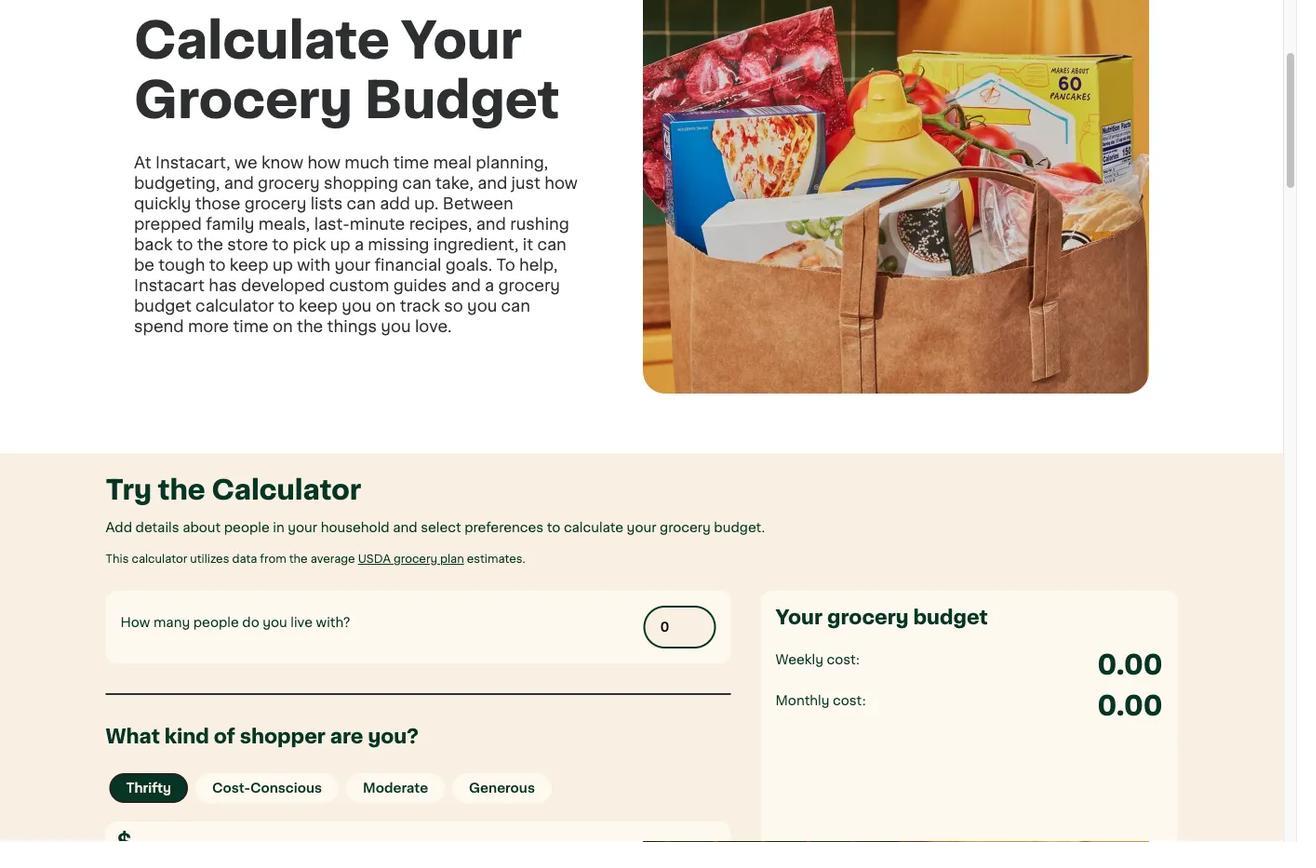 Task type: vqa. For each thing, say whether or not it's contained in the screenshot.
$ associated with Febreze Odor-Eliminating Air Freshener, Ocean
no



Task type: locate. For each thing, give the bounding box(es) containing it.
shopping
[[324, 176, 399, 192]]

2 0.00 from the top
[[1098, 694, 1163, 720]]

0 vertical spatial how
[[134, 0, 253, 7]]

people
[[224, 522, 270, 535], [193, 617, 239, 630]]

your up budget
[[401, 17, 522, 66]]

up
[[330, 237, 351, 253], [273, 258, 293, 274]]

on
[[376, 299, 396, 315], [273, 319, 293, 335]]

cost: for weekly cost:
[[827, 654, 860, 667]]

how right just
[[545, 176, 578, 192]]

goals.
[[446, 258, 493, 274]]

0 vertical spatial up
[[330, 237, 351, 253]]

cost-conscious button
[[196, 774, 339, 804]]

track
[[400, 299, 440, 315]]

your right in
[[288, 522, 318, 535]]

0 horizontal spatial keep
[[230, 258, 269, 274]]

None number field
[[644, 607, 716, 649]]

take,
[[436, 176, 474, 192]]

more
[[188, 319, 229, 335]]

pick
[[293, 237, 326, 253]]

developed
[[241, 278, 325, 294]]

live
[[291, 617, 313, 630]]

how
[[308, 155, 341, 171], [545, 176, 578, 192]]

a down goals.
[[485, 278, 495, 294]]

how for how to calculate your grocery budget
[[134, 0, 253, 7]]

0 vertical spatial 0.00
[[1098, 653, 1163, 679]]

0 vertical spatial your
[[401, 17, 522, 66]]

grocery down know
[[258, 176, 320, 192]]

0 horizontal spatial your
[[401, 17, 522, 66]]

0 horizontal spatial a
[[355, 237, 364, 253]]

generous
[[469, 783, 535, 796]]

how left many on the bottom left of page
[[121, 617, 150, 630]]

your inside at instacart, we know how much time meal planning, budgeting, and grocery shopping can take, and just how quickly those grocery lists can add up. between prepped family meals, last-minute recipes, and rushing back to the store to pick up a missing ingredient, it can be tough to keep up with your financial goals. to help, instacart has developed custom guides and a grocery budget calculator to keep you on track so you can spend more time on the things you love.
[[335, 258, 371, 274]]

on down the custom
[[376, 299, 396, 315]]

2 horizontal spatial your
[[627, 522, 657, 535]]

cost: right monthly
[[833, 695, 866, 708]]

to up has
[[209, 258, 226, 274]]

your up the custom
[[335, 258, 371, 274]]

just
[[512, 176, 541, 192]]

calculator down details
[[132, 554, 187, 565]]

grocery up weekly cost: at the right bottom
[[828, 608, 909, 628]]

moderate button
[[346, 774, 445, 804]]

and up between
[[478, 176, 508, 192]]

1 vertical spatial how
[[121, 617, 150, 630]]

try
[[106, 478, 152, 504]]

0 horizontal spatial budget
[[134, 299, 192, 315]]

1 horizontal spatial up
[[330, 237, 351, 253]]

your right the calculate
[[627, 522, 657, 535]]

0 horizontal spatial your
[[288, 522, 318, 535]]

the up about at left
[[158, 478, 205, 504]]

1 vertical spatial cost:
[[833, 695, 866, 708]]

cost-
[[212, 783, 250, 796]]

to up calculate
[[265, 0, 320, 7]]

be
[[134, 258, 155, 274]]

people up data
[[224, 522, 270, 535]]

1 vertical spatial up
[[273, 258, 293, 274]]

cost: right weekly
[[827, 654, 860, 667]]

how inside how to calculate your grocery budget
[[134, 0, 253, 7]]

shopper
[[240, 727, 326, 747]]

usda
[[358, 554, 391, 565]]

0 vertical spatial budget
[[134, 299, 192, 315]]

people left do
[[193, 617, 239, 630]]

thrifty button
[[109, 774, 188, 804]]

instacart
[[134, 278, 205, 294]]

monthly cost:
[[776, 695, 866, 708]]

calculator
[[196, 299, 274, 315], [132, 554, 187, 565]]

up.
[[415, 196, 439, 212]]

how for how many people do you live with?
[[121, 617, 150, 630]]

planning,
[[476, 155, 549, 171]]

0 horizontal spatial time
[[233, 319, 269, 335]]

1 vertical spatial 0.00
[[1098, 694, 1163, 720]]

a down minute
[[355, 237, 364, 253]]

1 horizontal spatial time
[[394, 155, 429, 171]]

you right so
[[467, 299, 497, 315]]

a
[[355, 237, 364, 253], [485, 278, 495, 294]]

grocery down help, at the left top of page
[[499, 278, 561, 294]]

grocery left plan
[[394, 554, 438, 565]]

on down developed
[[273, 319, 293, 335]]

up down last-
[[330, 237, 351, 253]]

0 vertical spatial how
[[308, 155, 341, 171]]

quickly
[[134, 196, 191, 212]]

1 vertical spatial a
[[485, 278, 495, 294]]

thrifty
[[126, 783, 171, 796]]

guides
[[394, 278, 447, 294]]

add details about people in your household and select preferences to calculate your grocery budget.
[[106, 522, 765, 535]]

keep up the things
[[299, 299, 338, 315]]

to down meals,
[[272, 237, 289, 253]]

0 vertical spatial cost:
[[827, 654, 860, 667]]

1 horizontal spatial calculator
[[196, 299, 274, 315]]

how up calculate
[[134, 0, 253, 7]]

time left "meal"
[[394, 155, 429, 171]]

grocery
[[258, 176, 320, 192], [245, 196, 307, 212], [499, 278, 561, 294], [660, 522, 711, 535], [394, 554, 438, 565], [828, 608, 909, 628]]

budgeting,
[[134, 176, 220, 192]]

generous button
[[453, 774, 552, 804]]

1 horizontal spatial budget
[[914, 608, 989, 628]]

1 horizontal spatial keep
[[299, 299, 338, 315]]

missing
[[368, 237, 430, 253]]

0 vertical spatial calculator
[[196, 299, 274, 315]]

weekly cost:
[[776, 654, 860, 667]]

what
[[106, 727, 160, 747]]

0.00 for weekly cost:
[[1098, 653, 1163, 679]]

1 vertical spatial how
[[545, 176, 578, 192]]

1 vertical spatial your
[[776, 608, 823, 628]]

has
[[209, 278, 237, 294]]

to
[[497, 258, 515, 274]]

1 horizontal spatial your
[[335, 258, 371, 274]]

1 vertical spatial on
[[273, 319, 293, 335]]

up up developed
[[273, 258, 293, 274]]

time right the more
[[233, 319, 269, 335]]

your inside how to calculate your grocery budget
[[401, 17, 522, 66]]

about
[[183, 522, 221, 535]]

can down rushing
[[538, 237, 567, 253]]

your
[[335, 258, 371, 274], [288, 522, 318, 535], [627, 522, 657, 535]]

to up tough
[[177, 237, 193, 253]]

to
[[265, 0, 320, 7], [177, 237, 193, 253], [272, 237, 289, 253], [209, 258, 226, 274], [278, 299, 295, 315], [547, 522, 561, 535]]

cost-conscious
[[212, 783, 322, 796]]

grocery up meals,
[[245, 196, 307, 212]]

we
[[235, 155, 258, 171]]

your
[[401, 17, 522, 66], [776, 608, 823, 628]]

can
[[403, 176, 432, 192], [347, 196, 376, 212], [538, 237, 567, 253], [501, 299, 531, 315]]

the
[[197, 237, 223, 253], [297, 319, 323, 335], [158, 478, 205, 504], [289, 554, 308, 565]]

keep down "store"
[[230, 258, 269, 274]]

tough
[[159, 258, 205, 274]]

1 0.00 from the top
[[1098, 653, 1163, 679]]

recipes,
[[409, 217, 472, 233]]

in
[[273, 522, 285, 535]]

cost:
[[827, 654, 860, 667], [833, 695, 866, 708]]

you
[[342, 299, 372, 315], [467, 299, 497, 315], [381, 319, 411, 335], [263, 617, 288, 630]]

utilizes
[[190, 554, 229, 565]]

many
[[154, 617, 190, 630]]

from
[[260, 554, 286, 565]]

how many people do you live with?
[[121, 617, 350, 630]]

1 vertical spatial calculator
[[132, 554, 187, 565]]

1 vertical spatial budget
[[914, 608, 989, 628]]

calculator down has
[[196, 299, 274, 315]]

kind
[[165, 727, 209, 747]]

calculator
[[212, 478, 361, 504]]

your up weekly
[[776, 608, 823, 628]]

add
[[380, 196, 411, 212]]

budget
[[134, 299, 192, 315], [914, 608, 989, 628]]

1 horizontal spatial on
[[376, 299, 396, 315]]

and
[[224, 176, 254, 192], [478, 176, 508, 192], [477, 217, 506, 233], [451, 278, 481, 294], [393, 522, 418, 535]]

how up lists on the top of the page
[[308, 155, 341, 171]]

to inside how to calculate your grocery budget
[[265, 0, 320, 7]]



Task type: describe. For each thing, give the bounding box(es) containing it.
ingredient,
[[434, 237, 519, 253]]

budget.
[[714, 522, 765, 535]]

of
[[214, 727, 235, 747]]

weekly
[[776, 654, 824, 667]]

calculate
[[564, 522, 624, 535]]

0 vertical spatial a
[[355, 237, 364, 253]]

at
[[134, 155, 151, 171]]

to down developed
[[278, 299, 295, 315]]

custom
[[329, 278, 390, 294]]

budget
[[365, 76, 560, 126]]

conscious
[[250, 783, 322, 796]]

and down between
[[477, 217, 506, 233]]

data
[[232, 554, 257, 565]]

cost: for monthly cost:
[[833, 695, 866, 708]]

plan
[[440, 554, 464, 565]]

family
[[206, 217, 255, 233]]

much
[[345, 155, 390, 171]]

meals,
[[259, 217, 310, 233]]

1 horizontal spatial how
[[545, 176, 578, 192]]

0 horizontal spatial how
[[308, 155, 341, 171]]

those
[[195, 196, 241, 212]]

and up usda grocery plan link
[[393, 522, 418, 535]]

budget inside at instacart, we know how much time meal planning, budgeting, and grocery shopping can take, and just how quickly those grocery lists can add up. between prepped family meals, last-minute recipes, and rushing back to the store to pick up a missing ingredient, it can be tough to keep up with your financial goals. to help, instacart has developed custom guides and a grocery budget calculator to keep you on track so you can spend more time on the things you love.
[[134, 299, 192, 315]]

can down to
[[501, 299, 531, 315]]

what kind of shopper are you?
[[106, 727, 419, 747]]

you right do
[[263, 617, 288, 630]]

financial
[[375, 258, 442, 274]]

know
[[262, 155, 304, 171]]

1 vertical spatial keep
[[299, 299, 338, 315]]

household
[[321, 522, 390, 535]]

you down 'track'
[[381, 319, 411, 335]]

instacart,
[[155, 155, 231, 171]]

how to calculate your grocery budget image
[[643, 0, 1150, 394]]

so
[[444, 299, 463, 315]]

0 vertical spatial people
[[224, 522, 270, 535]]

0 vertical spatial time
[[394, 155, 429, 171]]

average
[[311, 554, 355, 565]]

grocery
[[134, 76, 353, 126]]

help,
[[520, 258, 558, 274]]

the right from
[[289, 554, 308, 565]]

select
[[421, 522, 461, 535]]

1 horizontal spatial a
[[485, 278, 495, 294]]

moderate
[[363, 783, 428, 796]]

0 vertical spatial keep
[[230, 258, 269, 274]]

do
[[242, 617, 259, 630]]

store
[[227, 237, 268, 253]]

estimates.
[[467, 554, 526, 565]]

0.00 for monthly cost:
[[1098, 694, 1163, 720]]

and down goals.
[[451, 278, 481, 294]]

with
[[297, 258, 331, 274]]

can down shopping
[[347, 196, 376, 212]]

at instacart, we know how much time meal planning, budgeting, and grocery shopping can take, and just how quickly those grocery lists can add up. between prepped family meals, last-minute recipes, and rushing back to the store to pick up a missing ingredient, it can be tough to keep up with your financial goals. to help, instacart has developed custom guides and a grocery budget calculator to keep you on track so you can spend more time on the things you love.
[[134, 155, 578, 335]]

can up "up." at the left top
[[403, 176, 432, 192]]

1 horizontal spatial your
[[776, 608, 823, 628]]

calculator inside at instacart, we know how much time meal planning, budgeting, and grocery shopping can take, and just how quickly those grocery lists can add up. between prepped family meals, last-minute recipes, and rushing back to the store to pick up a missing ingredient, it can be tough to keep up with your financial goals. to help, instacart has developed custom guides and a grocery budget calculator to keep you on track so you can spend more time on the things you love.
[[196, 299, 274, 315]]

preferences
[[465, 522, 544, 535]]

spend
[[134, 319, 184, 335]]

monthly
[[776, 695, 830, 708]]

last-
[[314, 217, 350, 233]]

this calculator utilizes data from the average usda grocery plan estimates.
[[106, 554, 526, 565]]

lists
[[311, 196, 343, 212]]

the down family
[[197, 237, 223, 253]]

with?
[[316, 617, 350, 630]]

minute
[[350, 217, 405, 233]]

calculate
[[134, 17, 390, 66]]

0 horizontal spatial on
[[273, 319, 293, 335]]

try the calculator
[[106, 478, 361, 504]]

0 horizontal spatial calculator
[[132, 554, 187, 565]]

the left the things
[[297, 319, 323, 335]]

how to calculate your grocery budget
[[134, 0, 560, 126]]

usda grocery plan link
[[358, 554, 464, 565]]

add
[[106, 522, 132, 535]]

it
[[523, 237, 534, 253]]

this
[[106, 554, 129, 565]]

prepped
[[134, 217, 202, 233]]

you down the custom
[[342, 299, 372, 315]]

between
[[443, 196, 514, 212]]

details
[[136, 522, 179, 535]]

1 vertical spatial time
[[233, 319, 269, 335]]

things
[[327, 319, 377, 335]]

love.
[[415, 319, 452, 335]]

0 vertical spatial on
[[376, 299, 396, 315]]

1 vertical spatial people
[[193, 617, 239, 630]]

rushing
[[510, 217, 570, 233]]

your grocery budget
[[776, 608, 989, 628]]

back
[[134, 237, 173, 253]]

meal
[[433, 155, 472, 171]]

are
[[330, 727, 364, 747]]

and down 'we'
[[224, 176, 254, 192]]

0 horizontal spatial up
[[273, 258, 293, 274]]

you?
[[368, 727, 419, 747]]

to left the calculate
[[547, 522, 561, 535]]

grocery left budget.
[[660, 522, 711, 535]]



